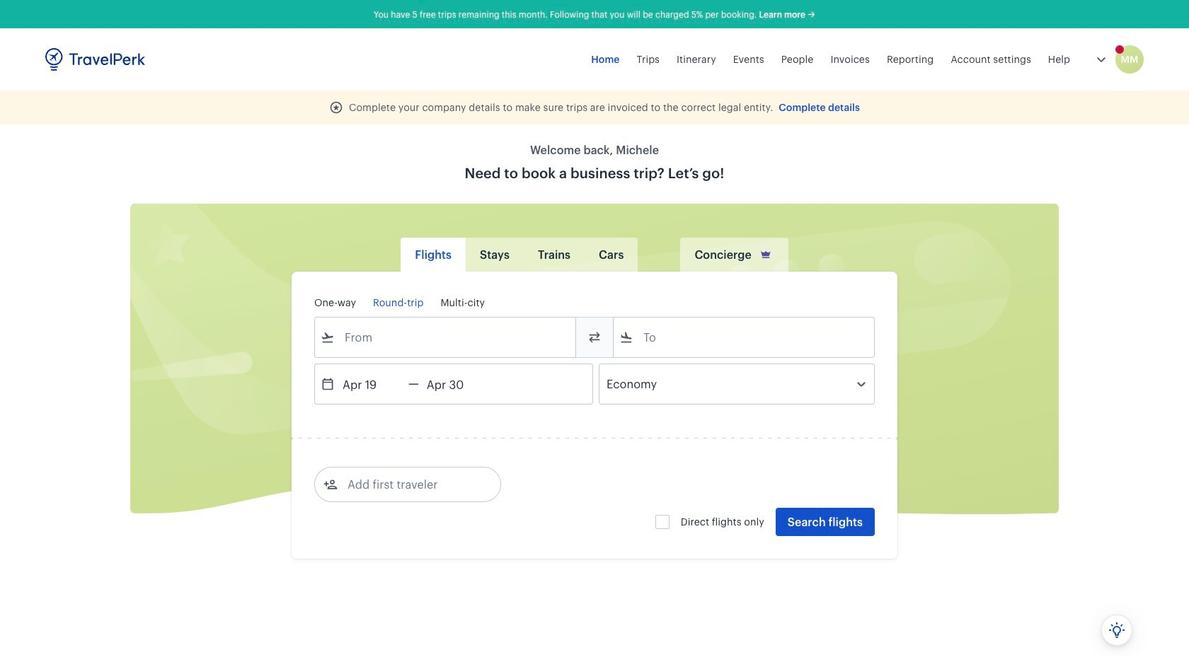 Task type: describe. For each thing, give the bounding box(es) containing it.
Add first traveler search field
[[338, 473, 485, 496]]

To search field
[[633, 326, 856, 349]]

From search field
[[335, 326, 557, 349]]

Depart text field
[[335, 364, 408, 404]]

Return text field
[[419, 364, 492, 404]]



